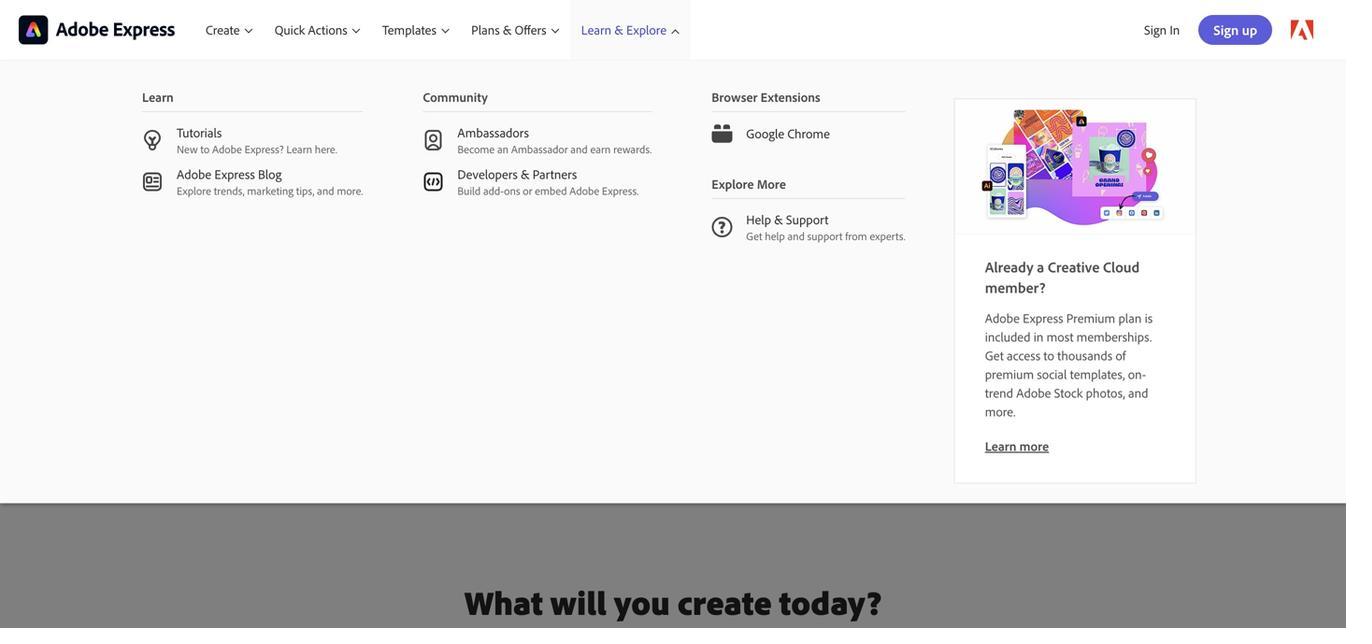 Task type: vqa. For each thing, say whether or not it's contained in the screenshot.
THE EMPLOYEES
no



Task type: describe. For each thing, give the bounding box(es) containing it.
in
[[1170, 22, 1180, 38]]

adobe express level up.
[[19, 113, 241, 230]]

express for blog
[[214, 166, 255, 182]]

learn more link
[[985, 438, 1049, 455]]

to inside tutorials new to adobe express? learn here.
[[200, 142, 210, 156]]

will
[[550, 581, 607, 624]]

express for level
[[119, 113, 228, 155]]

express.
[[602, 184, 639, 198]]

adobe, inc. image
[[19, 16, 176, 44]]

quick actions button
[[263, 0, 371, 60]]

of
[[1116, 348, 1126, 364]]

and inside adobe express premium plan is included in most memberships. get access to thousands of premium social templates, on- trend adobe stock photos, and more.
[[1129, 385, 1149, 401]]

google chrome
[[746, 125, 830, 142]]

up.
[[160, 162, 241, 230]]

more
[[757, 176, 786, 192]]

templates,
[[1070, 366, 1125, 383]]

embed
[[535, 184, 567, 198]]

help & support get help and support from experts.
[[746, 211, 906, 243]]

to inside adobe express premium plan is included in most memberships. get access to thousands of premium social templates, on- trend adobe stock photos, and more.
[[1044, 348, 1055, 364]]

adobe express premium plan is included in most memberships. get access to thousands of premium social templates, on- trend adobe stock photos, and more.
[[985, 310, 1153, 420]]

more. inside the adobe express blog explore trends, marketing tips, and more.
[[337, 184, 363, 198]]

support
[[786, 211, 829, 228]]

sign in
[[1144, 22, 1180, 38]]

ambassadors
[[458, 124, 529, 141]]

quick actions
[[275, 22, 348, 38]]

in
[[1034, 329, 1044, 345]]

premium
[[985, 366, 1034, 383]]

& for plans
[[503, 22, 512, 38]]

more
[[1020, 438, 1049, 455]]

cloud
[[1103, 258, 1140, 276]]

adobe inside adobe express level up.
[[19, 113, 111, 155]]

and inside ambassadors become an ambassador and earn rewards.
[[571, 142, 588, 156]]

adobe down social
[[1017, 385, 1051, 401]]

blog
[[258, 166, 282, 182]]

trend
[[985, 385, 1014, 401]]

create button
[[194, 0, 263, 60]]

google chrome link
[[682, 112, 936, 148]]

ons
[[504, 184, 520, 198]]

adobe inside the adobe express blog explore trends, marketing tips, and more.
[[177, 166, 211, 182]]

templates
[[382, 22, 437, 38]]

templates button
[[371, 0, 460, 60]]

thousands
[[1058, 348, 1113, 364]]

most
[[1047, 329, 1074, 345]]

stock
[[1054, 385, 1083, 401]]

today?
[[779, 581, 882, 624]]

& for learn
[[615, 22, 623, 38]]

developers & partners build add-ons or embed adobe express.
[[458, 166, 639, 198]]

help icon image for explore more
[[712, 217, 732, 238]]

marketing
[[247, 184, 294, 198]]

plans & offers
[[471, 22, 547, 38]]

create
[[678, 581, 772, 624]]

adobe up included
[[985, 310, 1020, 326]]

help
[[746, 211, 771, 228]]

new
[[177, 142, 198, 156]]

access
[[1007, 348, 1041, 364]]

build
[[458, 184, 481, 198]]

sign
[[1144, 22, 1167, 38]]

explore more
[[712, 176, 786, 192]]

premium
[[1067, 310, 1116, 326]]

developers
[[458, 166, 518, 182]]

become
[[458, 142, 495, 156]]

actions
[[308, 22, 348, 38]]

extensions
[[761, 89, 821, 105]]

help icon image for browser extensions
[[712, 123, 732, 144]]

adobe inside developers & partners build add-ons or embed adobe express.
[[570, 184, 599, 198]]

ambassador icon image for ambassadors
[[423, 130, 444, 151]]

sign in button
[[1141, 14, 1184, 46]]

ambassadors become an ambassador and earn rewards.
[[458, 124, 652, 156]]

plan
[[1119, 310, 1142, 326]]

& for help
[[774, 211, 783, 228]]

chrome
[[788, 125, 830, 142]]

support
[[808, 229, 843, 243]]

on-
[[1128, 366, 1146, 383]]

here.
[[315, 142, 337, 156]]

what
[[465, 581, 543, 624]]

what will you create today?
[[465, 581, 882, 624]]

create
[[206, 22, 240, 38]]

learn & explore
[[581, 22, 667, 38]]

learn inside tutorials new to adobe express? learn here.
[[286, 142, 312, 156]]

and inside the help & support get help and support from experts.
[[788, 229, 805, 243]]

quick
[[275, 22, 305, 38]]

2 horizontal spatial explore
[[712, 176, 754, 192]]

google
[[746, 125, 785, 142]]

learn & explore button
[[570, 0, 690, 60]]

memberships.
[[1077, 329, 1152, 345]]



Task type: locate. For each thing, give the bounding box(es) containing it.
learn left the more
[[985, 438, 1017, 455]]

more. inside adobe express premium plan is included in most memberships. get access to thousands of premium social templates, on- trend adobe stock photos, and more.
[[985, 404, 1016, 420]]

plans & offers button
[[460, 0, 570, 60]]

adobe down new
[[177, 166, 211, 182]]

help icon image inside google chrome link
[[712, 123, 732, 144]]

more. down trend
[[985, 404, 1016, 420]]

to
[[200, 142, 210, 156], [1044, 348, 1055, 364]]

ambassador icon image left build
[[423, 172, 444, 192]]

1 horizontal spatial explore
[[626, 22, 667, 38]]

& right offers
[[615, 22, 623, 38]]

1 vertical spatial ambassador icon image
[[423, 172, 444, 192]]

blog icon image
[[142, 172, 163, 192]]

learn for learn more
[[985, 438, 1017, 455]]

add-
[[483, 184, 504, 198]]

help icon image down browser
[[712, 123, 732, 144]]

& inside developers & partners build add-ons or embed adobe express.
[[521, 166, 530, 182]]

learn right offers
[[581, 22, 612, 38]]

plans
[[471, 22, 500, 38]]

level
[[19, 162, 148, 230]]

more. right the tips,
[[337, 184, 363, 198]]

learn for learn
[[142, 89, 174, 105]]

explore inside dropdown button
[[626, 22, 667, 38]]

learn
[[581, 22, 612, 38], [142, 89, 174, 105], [286, 142, 312, 156], [985, 438, 1017, 455]]

1 vertical spatial more.
[[985, 404, 1016, 420]]

0 vertical spatial to
[[200, 142, 210, 156]]

get
[[746, 229, 763, 243], [985, 348, 1004, 364]]

member?
[[985, 278, 1046, 297]]

to down tutorials
[[200, 142, 210, 156]]

1 vertical spatial express
[[214, 166, 255, 182]]

included
[[985, 329, 1031, 345]]

experts.
[[870, 229, 906, 243]]

photos,
[[1086, 385, 1126, 401]]

1 horizontal spatial more.
[[985, 404, 1016, 420]]

explore
[[626, 22, 667, 38], [712, 176, 754, 192], [177, 184, 211, 198]]

1 vertical spatial get
[[985, 348, 1004, 364]]

0 vertical spatial express
[[119, 113, 228, 155]]

earn
[[590, 142, 611, 156]]

1 vertical spatial help icon image
[[712, 217, 732, 238]]

and left earn on the left of the page
[[571, 142, 588, 156]]

already
[[985, 258, 1034, 276]]

ambassador
[[511, 142, 568, 156]]

rewards.
[[613, 142, 652, 156]]

and right the tips,
[[317, 184, 334, 198]]

learn for learn & explore
[[581, 22, 612, 38]]

get down included
[[985, 348, 1004, 364]]

& for developers
[[521, 166, 530, 182]]

1 vertical spatial to
[[1044, 348, 1055, 364]]

a
[[1037, 258, 1045, 276]]

social
[[1037, 366, 1067, 383]]

& inside dropdown button
[[615, 22, 623, 38]]

2 ambassador icon image from the top
[[423, 172, 444, 192]]

from
[[845, 229, 867, 243]]

offers
[[515, 22, 547, 38]]

browser extensions
[[712, 89, 821, 105]]

express up trends,
[[214, 166, 255, 182]]

explore inside the adobe express blog explore trends, marketing tips, and more.
[[177, 184, 211, 198]]

express inside adobe express level up.
[[119, 113, 228, 155]]

learn inside learn & explore dropdown button
[[581, 22, 612, 38]]

community
[[423, 89, 488, 105]]

express up the in
[[1023, 310, 1064, 326]]

express up blog icon on the top left of page
[[119, 113, 228, 155]]

0 horizontal spatial more.
[[337, 184, 363, 198]]

ambassador icon image left become
[[423, 130, 444, 151]]

adobe express blog explore trends, marketing tips, and more.
[[177, 166, 363, 198]]

0 horizontal spatial get
[[746, 229, 763, 243]]

0 vertical spatial more.
[[337, 184, 363, 198]]

an
[[497, 142, 509, 156]]

learn more
[[985, 438, 1049, 455]]

learn icon image
[[142, 130, 163, 151]]

2 vertical spatial express
[[1023, 310, 1064, 326]]

to up social
[[1044, 348, 1055, 364]]

and down support
[[788, 229, 805, 243]]

ambassador icon image
[[423, 130, 444, 151], [423, 172, 444, 192]]

already a creative cloud member?
[[985, 258, 1140, 297]]

get inside adobe express premium plan is included in most memberships. get access to thousands of premium social templates, on- trend adobe stock photos, and more.
[[985, 348, 1004, 364]]

2 help icon image from the top
[[712, 217, 732, 238]]

adobe logo image
[[1291, 20, 1314, 40]]

0 vertical spatial ambassador icon image
[[423, 130, 444, 151]]

& inside the help & support get help and support from experts.
[[774, 211, 783, 228]]

& up 'or' in the top left of the page
[[521, 166, 530, 182]]

adobe up level
[[19, 113, 111, 155]]

learn left here.
[[286, 142, 312, 156]]

tutorials
[[177, 124, 222, 141]]

0 horizontal spatial explore
[[177, 184, 211, 198]]

more.
[[337, 184, 363, 198], [985, 404, 1016, 420]]

already a creative cloud member? group
[[0, 60, 1346, 504]]

creative
[[1048, 258, 1100, 276]]

adobe right embed on the left
[[570, 184, 599, 198]]

trends,
[[214, 184, 245, 198]]

adobe down tutorials
[[212, 142, 242, 156]]

or
[[523, 184, 532, 198]]

tips,
[[296, 184, 315, 198]]

help
[[765, 229, 785, 243]]

get down help
[[746, 229, 763, 243]]

ambassador icon image for developers
[[423, 172, 444, 192]]

partners
[[533, 166, 577, 182]]

&
[[503, 22, 512, 38], [615, 22, 623, 38], [521, 166, 530, 182], [774, 211, 783, 228]]

1 horizontal spatial to
[[1044, 348, 1055, 364]]

& inside popup button
[[503, 22, 512, 38]]

1 help icon image from the top
[[712, 123, 732, 144]]

adobe inside tutorials new to adobe express? learn here.
[[212, 142, 242, 156]]

and
[[571, 142, 588, 156], [317, 184, 334, 198], [788, 229, 805, 243], [1129, 385, 1149, 401]]

1 ambassador icon image from the top
[[423, 130, 444, 151]]

you
[[614, 581, 670, 624]]

help icon image
[[712, 123, 732, 144], [712, 217, 732, 238]]

express inside adobe express premium plan is included in most memberships. get access to thousands of premium social templates, on- trend adobe stock photos, and more.
[[1023, 310, 1064, 326]]

tutorials new to adobe express? learn here.
[[177, 124, 337, 156]]

and down on-
[[1129, 385, 1149, 401]]

browser
[[712, 89, 758, 105]]

express?
[[245, 142, 284, 156]]

learn up learn icon
[[142, 89, 174, 105]]

express for premium
[[1023, 310, 1064, 326]]

0 vertical spatial get
[[746, 229, 763, 243]]

get inside the help & support get help and support from experts.
[[746, 229, 763, 243]]

express inside the adobe express blog explore trends, marketing tips, and more.
[[214, 166, 255, 182]]

express
[[119, 113, 228, 155], [214, 166, 255, 182], [1023, 310, 1064, 326]]

and inside the adobe express blog explore trends, marketing tips, and more.
[[317, 184, 334, 198]]

0 vertical spatial help icon image
[[712, 123, 732, 144]]

adobe express image
[[955, 99, 1196, 234]]

& up help
[[774, 211, 783, 228]]

0 horizontal spatial to
[[200, 142, 210, 156]]

adobe
[[19, 113, 111, 155], [212, 142, 242, 156], [177, 166, 211, 182], [570, 184, 599, 198], [985, 310, 1020, 326], [1017, 385, 1051, 401]]

1 horizontal spatial get
[[985, 348, 1004, 364]]

is
[[1145, 310, 1153, 326]]

& right plans
[[503, 22, 512, 38]]

help icon image left help
[[712, 217, 732, 238]]



